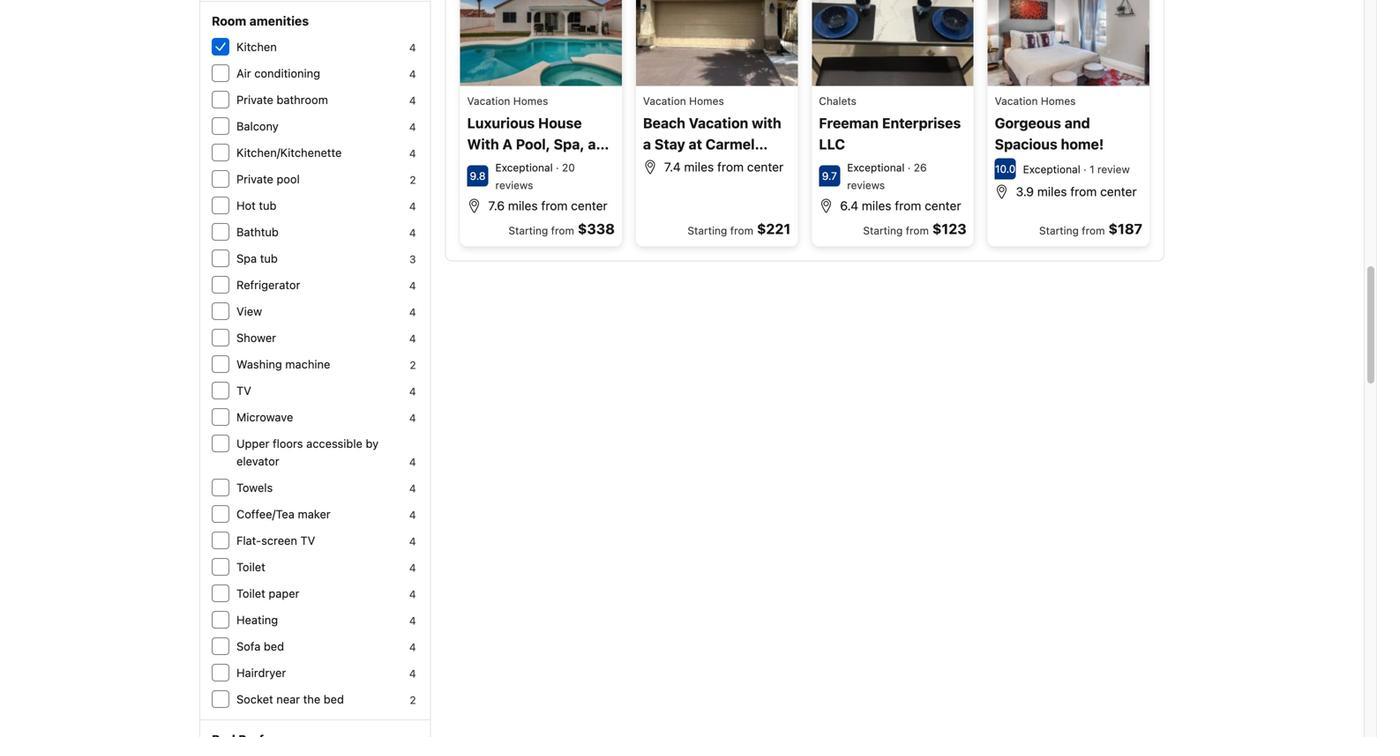 Task type: locate. For each thing, give the bounding box(es) containing it.
2 for washing machine
[[410, 359, 416, 372]]

starting for $187
[[1040, 225, 1079, 237]]

vacation up gorgeous
[[995, 95, 1038, 107]]

conditioning
[[254, 67, 320, 80]]

private up balcony
[[237, 93, 274, 106]]

accessible
[[306, 437, 363, 451]]

20 4 from the top
[[409, 642, 416, 654]]

center up $338
[[571, 199, 608, 213]]

1 horizontal spatial bed
[[324, 693, 344, 706]]

center down carmel
[[747, 160, 784, 174]]

2 homes from the left
[[689, 95, 724, 107]]

· for luxurious
[[553, 162, 562, 174]]

reviews for house
[[496, 179, 533, 192]]

1 horizontal spatial homes
[[689, 95, 724, 107]]

0 horizontal spatial exceptional element
[[496, 162, 553, 174]]

center up $123
[[925, 199, 962, 213]]

2 reviews from the left
[[848, 179, 885, 192]]

pool
[[277, 173, 300, 186]]

kitchen/kitchenette
[[237, 146, 342, 159]]

house
[[538, 115, 582, 132]]

0 horizontal spatial reviews
[[496, 179, 533, 192]]

spacious
[[995, 136, 1058, 153]]

2 vertical spatial 2
[[410, 695, 416, 707]]

2 private from the top
[[237, 173, 274, 186]]

18 4 from the top
[[409, 589, 416, 601]]

vacation inside vacation homes gorgeous and spacious home!
[[995, 95, 1038, 107]]

11 4 from the top
[[409, 386, 416, 398]]

exceptional element for house
[[496, 162, 553, 174]]

from left $221
[[731, 225, 754, 237]]

tub for hot tub
[[259, 199, 277, 212]]

spa
[[237, 252, 257, 265]]

tv down "maker"
[[301, 534, 315, 548]]

from down carmel
[[718, 160, 744, 174]]

starting from $221
[[688, 221, 791, 238]]

1 reviews from the left
[[496, 179, 533, 192]]

1 vertical spatial 2
[[410, 359, 416, 372]]

starting inside the starting from $123
[[863, 225, 903, 237]]

21 4 from the top
[[409, 668, 416, 680]]

5 4 from the top
[[409, 147, 416, 160]]

homes inside vacation homes luxurious house with a pool, spa, and patio, sleeps 6 comfortably
[[513, 95, 548, 107]]

machine
[[285, 358, 330, 371]]

1 4 from the top
[[409, 41, 416, 54]]

from down 1
[[1071, 185, 1097, 199]]

homes up at
[[689, 95, 724, 107]]

from down 7.6 miles from center
[[551, 225, 574, 237]]

by
[[366, 437, 379, 451]]

2 starting from the left
[[688, 225, 728, 237]]

4 for hot tub
[[409, 200, 416, 213]]

1 horizontal spatial exceptional element
[[848, 162, 905, 174]]

coffee/tea maker
[[237, 508, 331, 521]]

13 4 from the top
[[409, 456, 416, 469]]

2 horizontal spatial ·
[[1084, 163, 1087, 176]]

starting down 7.6 miles from center
[[509, 225, 548, 237]]

3
[[410, 253, 416, 266]]

room amenities
[[212, 14, 309, 28]]

shower
[[237, 331, 276, 345]]

homes up gorgeous
[[1041, 95, 1076, 107]]

2 horizontal spatial exceptional
[[1023, 163, 1081, 176]]

homes for vacation
[[689, 95, 724, 107]]

tv down washing
[[237, 384, 251, 398]]

enterprises
[[882, 115, 961, 132]]

16 4 from the top
[[409, 536, 416, 548]]

miles for luxurious house with a pool, spa, and patio, sleeps 6 comfortably
[[508, 199, 538, 213]]

3 homes from the left
[[1041, 95, 1076, 107]]

4 for upper floors accessible by elevator
[[409, 456, 416, 469]]

upper
[[237, 437, 270, 451]]

0 horizontal spatial homes
[[513, 95, 548, 107]]

0 vertical spatial tv
[[237, 384, 251, 398]]

from left $187
[[1082, 225, 1105, 237]]

1 vertical spatial tv
[[301, 534, 315, 548]]

miles for freeman enterprises llc
[[862, 199, 892, 213]]

and inside vacation homes gorgeous and spacious home!
[[1065, 115, 1091, 132]]

· left 1
[[1084, 163, 1087, 176]]

0 horizontal spatial ·
[[553, 162, 562, 174]]

balcony
[[237, 120, 279, 133]]

beach
[[643, 115, 686, 132]]

4
[[409, 41, 416, 54], [409, 68, 416, 80], [409, 94, 416, 107], [409, 121, 416, 133], [409, 147, 416, 160], [409, 200, 416, 213], [409, 227, 416, 239], [409, 280, 416, 292], [409, 306, 416, 319], [409, 333, 416, 345], [409, 386, 416, 398], [409, 412, 416, 425], [409, 456, 416, 469], [409, 483, 416, 495], [409, 509, 416, 522], [409, 536, 416, 548], [409, 562, 416, 575], [409, 589, 416, 601], [409, 615, 416, 628], [409, 642, 416, 654], [409, 668, 416, 680]]

tub right spa
[[260, 252, 278, 265]]

bed right 'the'
[[324, 693, 344, 706]]

washing
[[237, 358, 282, 371]]

starting from $187
[[1040, 221, 1143, 238]]

8 4 from the top
[[409, 280, 416, 292]]

miles down comfortably
[[508, 199, 538, 213]]

· up 6.4 miles from center
[[905, 162, 914, 174]]

exceptional element
[[496, 162, 553, 174], [848, 162, 905, 174], [1023, 163, 1081, 176]]

12 4 from the top
[[409, 412, 416, 425]]

vacation homes gorgeous and spacious home!
[[995, 95, 1104, 153]]

1 horizontal spatial reviews
[[848, 179, 885, 192]]

1 horizontal spatial tv
[[301, 534, 315, 548]]

with
[[467, 136, 499, 153]]

1 2 from the top
[[410, 174, 416, 186]]

0 vertical spatial tub
[[259, 199, 277, 212]]

maker
[[298, 508, 331, 521]]

0 vertical spatial and
[[1065, 115, 1091, 132]]

miles
[[684, 160, 714, 174], [1038, 185, 1068, 199], [508, 199, 538, 213], [862, 199, 892, 213]]

0 horizontal spatial bed
[[264, 640, 284, 654]]

· down spa,
[[553, 162, 562, 174]]

4 for bathtub
[[409, 227, 416, 239]]

2 toilet from the top
[[237, 587, 266, 601]]

bed right sofa
[[264, 640, 284, 654]]

toilet up heating at the left bottom
[[237, 587, 266, 601]]

1 horizontal spatial exceptional
[[848, 162, 905, 174]]

from inside the starting from $123
[[906, 225, 929, 237]]

and up home! at the top right of the page
[[1065, 115, 1091, 132]]

starting for $123
[[863, 225, 903, 237]]

private up hot tub on the top of the page
[[237, 173, 274, 186]]

starting down "3.9 miles from center"
[[1040, 225, 1079, 237]]

19 4 from the top
[[409, 615, 416, 628]]

and right spa,
[[588, 136, 614, 153]]

2 horizontal spatial exceptional element
[[1023, 163, 1081, 176]]

from up starting from $338
[[541, 199, 568, 213]]

miles down 10.0 exceptional · 1 review
[[1038, 185, 1068, 199]]

center down review
[[1101, 185, 1137, 199]]

reviews inside 26 reviews
[[848, 179, 885, 192]]

1 private from the top
[[237, 93, 274, 106]]

near
[[276, 693, 300, 706]]

3 2 from the top
[[410, 695, 416, 707]]

hairdryer
[[237, 667, 286, 680]]

2 horizontal spatial homes
[[1041, 95, 1076, 107]]

flat-
[[237, 534, 261, 548]]

toilet for toilet
[[237, 561, 266, 574]]

exceptional element up comfortably
[[496, 162, 553, 174]]

· for enterprises
[[905, 162, 914, 174]]

3.9
[[1016, 185, 1034, 199]]

starting inside starting from $187
[[1040, 225, 1079, 237]]

7.6 miles from center
[[489, 199, 608, 213]]

exceptional up "3.9 miles from center"
[[1023, 163, 1081, 176]]

10.0 element
[[995, 159, 1016, 180]]

vacation
[[467, 95, 511, 107], [643, 95, 686, 107], [995, 95, 1038, 107], [689, 115, 749, 132]]

4 for sofa bed
[[409, 642, 416, 654]]

socket
[[237, 693, 273, 706]]

the
[[303, 693, 321, 706]]

2 for socket near the bed
[[410, 695, 416, 707]]

starting inside the 'starting from $221'
[[688, 225, 728, 237]]

air
[[237, 67, 251, 80]]

20 reviews
[[496, 162, 575, 192]]

1 vertical spatial private
[[237, 173, 274, 186]]

10.0
[[996, 163, 1016, 175]]

reviews up 7.6
[[496, 179, 533, 192]]

and
[[1065, 115, 1091, 132], [588, 136, 614, 153]]

homes up house
[[513, 95, 548, 107]]

9 4 from the top
[[409, 306, 416, 319]]

homes inside vacation homes beach vacation with a stay at carmel shores
[[689, 95, 724, 107]]

bed
[[264, 640, 284, 654], [324, 693, 344, 706]]

reviews inside 20 reviews
[[496, 179, 533, 192]]

1
[[1090, 163, 1095, 176]]

0 vertical spatial private
[[237, 93, 274, 106]]

from
[[718, 160, 744, 174], [1071, 185, 1097, 199], [541, 199, 568, 213], [895, 199, 922, 213], [551, 225, 574, 237], [731, 225, 754, 237], [906, 225, 929, 237], [1082, 225, 1105, 237]]

0 vertical spatial 2
[[410, 174, 416, 186]]

7 4 from the top
[[409, 227, 416, 239]]

toilet down flat-
[[237, 561, 266, 574]]

from inside starting from $338
[[551, 225, 574, 237]]

tub
[[259, 199, 277, 212], [260, 252, 278, 265]]

1 horizontal spatial and
[[1065, 115, 1091, 132]]

paper
[[269, 587, 300, 601]]

reviews up the 6.4
[[848, 179, 885, 192]]

vacation for gorgeous
[[995, 95, 1038, 107]]

1 toilet from the top
[[237, 561, 266, 574]]

starting
[[509, 225, 548, 237], [688, 225, 728, 237], [863, 225, 903, 237], [1040, 225, 1079, 237]]

heating
[[237, 614, 278, 627]]

15 4 from the top
[[409, 509, 416, 522]]

reviews
[[496, 179, 533, 192], [848, 179, 885, 192]]

and inside vacation homes luxurious house with a pool, spa, and patio, sleeps 6 comfortably
[[588, 136, 614, 153]]

0 vertical spatial toilet
[[237, 561, 266, 574]]

exceptional up comfortably
[[496, 162, 553, 174]]

center for freeman enterprises llc
[[925, 199, 962, 213]]

from down 6.4 miles from center
[[906, 225, 929, 237]]

· inside 10.0 exceptional · 1 review
[[1084, 163, 1087, 176]]

vacation for beach
[[643, 95, 686, 107]]

exceptional for llc
[[848, 162, 905, 174]]

9.7 element
[[819, 166, 840, 187]]

2 4 from the top
[[409, 68, 416, 80]]

private pool
[[237, 173, 300, 186]]

miles right the 6.4
[[862, 199, 892, 213]]

tub right hot
[[259, 199, 277, 212]]

exceptional element left 26
[[848, 162, 905, 174]]

$221
[[757, 221, 791, 238]]

exceptional element up "3.9 miles from center"
[[1023, 163, 1081, 176]]

7.6
[[489, 199, 505, 213]]

17 4 from the top
[[409, 562, 416, 575]]

bathroom
[[277, 93, 328, 106]]

vacation inside vacation homes luxurious house with a pool, spa, and patio, sleeps 6 comfortably
[[467, 95, 511, 107]]

starting inside starting from $338
[[509, 225, 548, 237]]

vacation up luxurious
[[467, 95, 511, 107]]

4 4 from the top
[[409, 121, 416, 133]]

0 horizontal spatial and
[[588, 136, 614, 153]]

4 for microwave
[[409, 412, 416, 425]]

starting down 6.4 miles from center
[[863, 225, 903, 237]]

from inside starting from $187
[[1082, 225, 1105, 237]]

10 4 from the top
[[409, 333, 416, 345]]

flat-screen tv
[[237, 534, 315, 548]]

$123
[[933, 221, 967, 238]]

starting down 7.4 miles from center at the top of the page
[[688, 225, 728, 237]]

1 vertical spatial toilet
[[237, 587, 266, 601]]

3 4 from the top
[[409, 94, 416, 107]]

miles down at
[[684, 160, 714, 174]]

$187
[[1109, 221, 1143, 238]]

washing machine
[[237, 358, 330, 371]]

vacation up beach
[[643, 95, 686, 107]]

vacation up carmel
[[689, 115, 749, 132]]

private bathroom
[[237, 93, 328, 106]]

4 for air conditioning
[[409, 68, 416, 80]]

0 horizontal spatial exceptional
[[496, 162, 553, 174]]

9.8
[[470, 170, 486, 182]]

starting for $338
[[509, 225, 548, 237]]

4 for towels
[[409, 483, 416, 495]]

floors
[[273, 437, 303, 451]]

1 homes from the left
[[513, 95, 548, 107]]

2 2 from the top
[[410, 359, 416, 372]]

1 vertical spatial and
[[588, 136, 614, 153]]

toilet paper
[[237, 587, 300, 601]]

hot
[[237, 199, 256, 212]]

14 4 from the top
[[409, 483, 416, 495]]

4 starting from the left
[[1040, 225, 1079, 237]]

3 starting from the left
[[863, 225, 903, 237]]

homes inside vacation homes gorgeous and spacious home!
[[1041, 95, 1076, 107]]

1 horizontal spatial ·
[[905, 162, 914, 174]]

exceptional left 26
[[848, 162, 905, 174]]

vacation for luxurious
[[467, 95, 511, 107]]

1 vertical spatial tub
[[260, 252, 278, 265]]

1 starting from the left
[[509, 225, 548, 237]]

6 4 from the top
[[409, 200, 416, 213]]

1 vertical spatial bed
[[324, 693, 344, 706]]



Task type: describe. For each thing, give the bounding box(es) containing it.
6.4
[[840, 199, 859, 213]]

4 for kitchen
[[409, 41, 416, 54]]

20
[[562, 162, 575, 174]]

private for private bathroom
[[237, 93, 274, 106]]

7.4
[[665, 160, 681, 174]]

bathtub
[[237, 225, 279, 239]]

review
[[1098, 163, 1130, 176]]

spa,
[[554, 136, 585, 153]]

upper floors accessible by elevator
[[237, 437, 379, 468]]

carmel
[[706, 136, 755, 153]]

pool,
[[516, 136, 551, 153]]

toilet for toilet paper
[[237, 587, 266, 601]]

with
[[752, 115, 782, 132]]

chalets
[[819, 95, 857, 107]]

hot tub
[[237, 199, 277, 212]]

spa tub
[[237, 252, 278, 265]]

view
[[237, 305, 262, 318]]

refrigerator
[[237, 278, 300, 292]]

towels
[[237, 481, 273, 495]]

4 for coffee/tea maker
[[409, 509, 416, 522]]

miles for gorgeous and spacious home!
[[1038, 185, 1068, 199]]

homes for and
[[1041, 95, 1076, 107]]

socket near the bed
[[237, 693, 344, 706]]

a
[[503, 136, 513, 153]]

4 for heating
[[409, 615, 416, 628]]

0 vertical spatial bed
[[264, 640, 284, 654]]

patio,
[[467, 157, 507, 174]]

exceptional element for and
[[1023, 163, 1081, 176]]

air conditioning
[[237, 67, 320, 80]]

reviews for llc
[[848, 179, 885, 192]]

7.4 miles from center
[[665, 160, 784, 174]]

exceptional inside 10.0 exceptional · 1 review
[[1023, 163, 1081, 176]]

4 for view
[[409, 306, 416, 319]]

microwave
[[237, 411, 293, 424]]

starting from $123
[[863, 221, 967, 238]]

sofa
[[237, 640, 261, 654]]

2 for private pool
[[410, 174, 416, 186]]

coffee/tea
[[237, 508, 295, 521]]

4 for toilet
[[409, 562, 416, 575]]

screen
[[261, 534, 297, 548]]

exceptional for house
[[496, 162, 553, 174]]

4 for toilet paper
[[409, 589, 416, 601]]

a
[[643, 136, 651, 153]]

6.4 miles from center
[[840, 199, 962, 213]]

luxurious
[[467, 115, 535, 132]]

4 for kitchen/kitchenette
[[409, 147, 416, 160]]

sleeps
[[510, 157, 556, 174]]

4 for flat-screen tv
[[409, 536, 416, 548]]

amenities
[[250, 14, 309, 28]]

chalets freeman enterprises llc
[[819, 95, 961, 153]]

stay
[[655, 136, 686, 153]]

starting for $221
[[688, 225, 728, 237]]

4 for refrigerator
[[409, 280, 416, 292]]

4 for shower
[[409, 333, 416, 345]]

llc
[[819, 136, 845, 153]]

kitchen
[[237, 40, 277, 53]]

4 for hairdryer
[[409, 668, 416, 680]]

vacation homes luxurious house with a pool, spa, and patio, sleeps 6 comfortably
[[467, 95, 614, 195]]

from up the starting from $123
[[895, 199, 922, 213]]

26 reviews
[[848, 162, 927, 192]]

homes for house
[[513, 95, 548, 107]]

comfortably
[[467, 178, 553, 195]]

sofa bed
[[237, 640, 284, 654]]

gorgeous
[[995, 115, 1062, 132]]

center for gorgeous and spacious home!
[[1101, 185, 1137, 199]]

4 for balcony
[[409, 121, 416, 133]]

freeman
[[819, 115, 879, 132]]

room
[[212, 14, 246, 28]]

exceptional element for llc
[[848, 162, 905, 174]]

9.8 element
[[467, 166, 489, 187]]

at
[[689, 136, 703, 153]]

tub for spa tub
[[260, 252, 278, 265]]

home!
[[1061, 136, 1104, 153]]

center for luxurious house with a pool, spa, and patio, sleeps 6 comfortably
[[571, 199, 608, 213]]

private for private pool
[[237, 173, 274, 186]]

shores
[[643, 157, 691, 174]]

4 for tv
[[409, 386, 416, 398]]

3.9 miles from center
[[1016, 185, 1137, 199]]

6
[[560, 157, 569, 174]]

10.0 exceptional · 1 review
[[996, 163, 1130, 176]]

$338
[[578, 221, 615, 238]]

4 for private bathroom
[[409, 94, 416, 107]]

0 horizontal spatial tv
[[237, 384, 251, 398]]

vacation homes beach vacation with a stay at carmel shores
[[643, 95, 782, 174]]

26
[[914, 162, 927, 174]]

from inside the 'starting from $221'
[[731, 225, 754, 237]]

9.7
[[822, 170, 837, 182]]

elevator
[[237, 455, 279, 468]]



Task type: vqa. For each thing, say whether or not it's contained in the screenshot.


